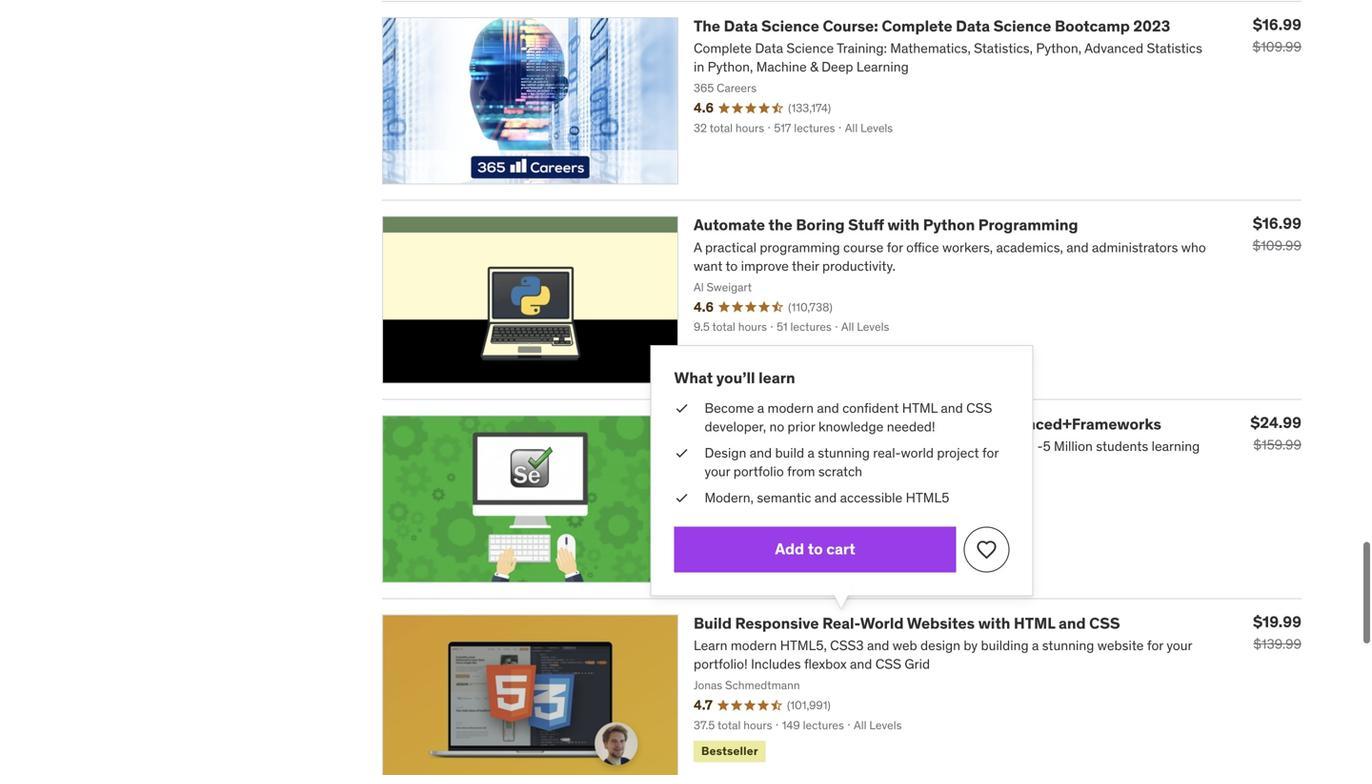 Task type: describe. For each thing, give the bounding box(es) containing it.
html inside become a modern and confident html and css developer, no prior knowledge needed!
[[903, 399, 938, 416]]

1 vertical spatial css
[[1090, 613, 1121, 633]]

what you'll learn
[[674, 368, 796, 388]]

you'll
[[717, 368, 756, 388]]

world
[[861, 613, 904, 633]]

html5
[[906, 489, 950, 506]]

$24.99
[[1251, 413, 1302, 432]]

37.5 total hours
[[694, 718, 773, 732]]

xsmall image for become
[[674, 399, 690, 417]]

a inside build responsive real-world websites with html and css learn modern html5, css3 and web design by building a stunning website for your portfolio! includes flexbox and css grid jonas schmedtmann
[[1032, 637, 1039, 654]]

$24.99 $159.99
[[1251, 413, 1302, 453]]

includes
[[751, 655, 801, 673]]

modern inside become a modern and confident html and css developer, no prior knowledge needed!
[[768, 399, 814, 416]]

2023
[[1134, 16, 1171, 36]]

selenium
[[694, 414, 762, 434]]

boring
[[796, 215, 845, 235]]

become a modern and confident html and css developer, no prior knowledge needed!
[[705, 399, 993, 435]]

149 lectures
[[782, 718, 844, 732]]

bootcamp
[[1055, 16, 1131, 36]]

the data science course: complete data science bootcamp 2023
[[694, 16, 1171, 36]]

prior
[[788, 418, 816, 435]]

developer,
[[705, 418, 767, 435]]

schmedtmann
[[726, 678, 800, 693]]

grid
[[905, 655, 930, 673]]

webdriver
[[766, 414, 842, 434]]

cart
[[827, 539, 856, 559]]

learn
[[759, 368, 796, 388]]

stunning inside design and build a stunning real-world project for your portfolio from scratch
[[818, 444, 870, 461]]

build responsive real-world websites with html and css learn modern html5, css3 and web design by building a stunning website for your portfolio! includes flexbox and css grid jonas schmedtmann
[[694, 613, 1193, 693]]

world
[[901, 444, 934, 461]]

with inside build responsive real-world websites with html and css learn modern html5, css3 and web design by building a stunning website for your portfolio! includes flexbox and css grid jonas schmedtmann
[[979, 613, 1011, 633]]

real-
[[873, 444, 901, 461]]

jonas
[[694, 678, 723, 693]]

scratch
[[819, 463, 863, 480]]

advanced+frameworks
[[991, 414, 1162, 434]]

$16.99 $109.99 for the data science course: complete data science bootcamp 2023
[[1253, 15, 1302, 55]]

portfolio!
[[694, 655, 748, 673]]

and inside design and build a stunning real-world project for your portfolio from scratch
[[750, 444, 772, 461]]

python
[[924, 215, 975, 235]]

web
[[893, 637, 918, 654]]

learn
[[694, 637, 728, 654]]

the
[[694, 16, 721, 36]]

portfolio
[[734, 463, 784, 480]]

$109.99 for the data science course: complete data science bootcamp 2023
[[1253, 38, 1302, 55]]

html5,
[[780, 637, 827, 654]]

wishlist image
[[976, 538, 999, 561]]

xsmall image
[[674, 444, 690, 462]]

101991 reviews element
[[787, 697, 831, 713]]

complete
[[882, 16, 953, 36]]

(101,991)
[[787, 698, 831, 713]]

$139.99
[[1254, 635, 1302, 652]]

knowledge
[[819, 418, 884, 435]]

websites
[[907, 613, 975, 633]]

flexbox
[[805, 655, 847, 673]]

automate the boring stuff with python programming link
[[694, 215, 1079, 235]]

basics
[[921, 414, 969, 434]]

the data science course: complete data science bootcamp 2023 link
[[694, 16, 1171, 36]]

total
[[718, 718, 741, 732]]

what
[[674, 368, 713, 388]]

confident
[[843, 399, 899, 416]]

responsive
[[735, 613, 819, 633]]

2 vertical spatial css
[[876, 655, 902, 673]]

needed!
[[887, 418, 936, 435]]

add
[[775, 539, 805, 559]]

automate the boring stuff with python programming
[[694, 215, 1079, 235]]

design
[[921, 637, 961, 654]]

design
[[705, 444, 747, 461]]

design and build a stunning real-world project for your portfolio from scratch
[[705, 444, 999, 480]]

hours
[[744, 718, 773, 732]]

add to cart button
[[674, 526, 957, 572]]

$109.99 for automate the boring stuff with python programming
[[1253, 237, 1302, 254]]

$16.99 for the data science course: complete data science bootcamp 2023
[[1253, 15, 1302, 34]]

$159.99
[[1254, 436, 1302, 453]]

37.5
[[694, 718, 715, 732]]



Task type: locate. For each thing, give the bounding box(es) containing it.
html up needed! on the bottom right of the page
[[903, 399, 938, 416]]

a right become
[[758, 399, 765, 416]]

0 horizontal spatial science
[[762, 16, 820, 36]]

0 horizontal spatial html
[[903, 399, 938, 416]]

and
[[817, 399, 840, 416], [941, 399, 964, 416], [750, 444, 772, 461], [815, 489, 837, 506], [1059, 613, 1086, 633], [867, 637, 890, 654], [850, 655, 873, 673]]

1 vertical spatial stunning
[[1043, 637, 1095, 654]]

a right building
[[1032, 637, 1039, 654]]

your down design
[[705, 463, 731, 480]]

to
[[973, 414, 988, 434], [808, 539, 823, 559]]

1 $16.99 from the top
[[1253, 15, 1302, 34]]

semantic
[[757, 489, 812, 506]]

for right project
[[983, 444, 999, 461]]

1 horizontal spatial to
[[973, 414, 988, 434]]

data
[[724, 16, 758, 36], [956, 16, 991, 36]]

0 vertical spatial $16.99
[[1253, 15, 1302, 34]]

for inside build responsive real-world websites with html and css learn modern html5, css3 and web design by building a stunning website for your portfolio! includes flexbox and css grid jonas schmedtmann
[[1148, 637, 1164, 654]]

0 vertical spatial $16.99 $109.99
[[1253, 15, 1302, 55]]

from
[[788, 463, 816, 480]]

2 vertical spatial with
[[979, 613, 1011, 633]]

science
[[762, 16, 820, 36], [994, 16, 1052, 36]]

course:
[[823, 16, 879, 36]]

1 horizontal spatial data
[[956, 16, 991, 36]]

1 vertical spatial modern
[[731, 637, 777, 654]]

149
[[782, 718, 801, 732]]

2 $109.99 from the top
[[1253, 237, 1302, 254]]

become
[[705, 399, 754, 416]]

for
[[983, 444, 999, 461], [1148, 637, 1164, 654]]

project
[[937, 444, 980, 461]]

stunning inside build responsive real-world websites with html and css learn modern html5, css3 and web design by building a stunning website for your portfolio! includes flexbox and css grid jonas schmedtmann
[[1043, 637, 1095, 654]]

a inside become a modern and confident html and css developer, no prior knowledge needed!
[[758, 399, 765, 416]]

0 vertical spatial a
[[758, 399, 765, 416]]

science left course:
[[762, 16, 820, 36]]

2 xsmall image from the top
[[674, 489, 690, 507]]

0 vertical spatial stunning
[[818, 444, 870, 461]]

xsmall image down xsmall icon
[[674, 489, 690, 507]]

1 horizontal spatial a
[[808, 444, 815, 461]]

website
[[1098, 637, 1144, 654]]

build
[[775, 444, 805, 461]]

0 horizontal spatial for
[[983, 444, 999, 461]]

levels
[[870, 718, 902, 732]]

css
[[967, 399, 993, 416], [1090, 613, 1121, 633], [876, 655, 902, 673]]

modern, semantic and accessible html5
[[705, 489, 950, 506]]

java
[[881, 414, 912, 434]]

1 $16.99 $109.99 from the top
[[1253, 15, 1302, 55]]

1 vertical spatial to
[[808, 539, 823, 559]]

your inside design and build a stunning real-world project for your portfolio from scratch
[[705, 463, 731, 480]]

data right complete
[[956, 16, 991, 36]]

all levels
[[854, 718, 902, 732]]

with up building
[[979, 613, 1011, 633]]

html up building
[[1014, 613, 1056, 633]]

1 vertical spatial your
[[1167, 637, 1193, 654]]

with left java on the bottom right
[[845, 414, 878, 434]]

0 vertical spatial to
[[973, 414, 988, 434]]

selenium webdriver with java -basics to advanced+frameworks link
[[694, 414, 1162, 434]]

0 horizontal spatial a
[[758, 399, 765, 416]]

your inside build responsive real-world websites with html and css learn modern html5, css3 and web design by building a stunning website for your portfolio! includes flexbox and css grid jonas schmedtmann
[[1167, 637, 1193, 654]]

0 vertical spatial $109.99
[[1253, 38, 1302, 55]]

add to cart
[[775, 539, 856, 559]]

2 data from the left
[[956, 16, 991, 36]]

css down web on the right of page
[[876, 655, 902, 673]]

1 $109.99 from the top
[[1253, 38, 1302, 55]]

2 horizontal spatial a
[[1032, 637, 1039, 654]]

$19.99 $139.99
[[1254, 612, 1302, 652]]

0 horizontal spatial to
[[808, 539, 823, 559]]

accessible
[[840, 489, 903, 506]]

1 horizontal spatial science
[[994, 16, 1052, 36]]

0 horizontal spatial css
[[876, 655, 902, 673]]

data right 'the'
[[724, 16, 758, 36]]

real-
[[823, 613, 861, 633]]

1 vertical spatial xsmall image
[[674, 489, 690, 507]]

1 vertical spatial $16.99 $109.99
[[1253, 214, 1302, 254]]

0 horizontal spatial data
[[724, 16, 758, 36]]

$16.99 $109.99 for automate the boring stuff with python programming
[[1253, 214, 1302, 254]]

0 vertical spatial with
[[888, 215, 920, 235]]

1 horizontal spatial your
[[1167, 637, 1193, 654]]

for right website
[[1148, 637, 1164, 654]]

xsmall image down 'what'
[[674, 399, 690, 417]]

building
[[981, 637, 1029, 654]]

2 $16.99 from the top
[[1253, 214, 1302, 233]]

4.7
[[694, 696, 713, 714]]

1 horizontal spatial stunning
[[1043, 637, 1095, 654]]

to inside button
[[808, 539, 823, 559]]

$109.99
[[1253, 38, 1302, 55], [1253, 237, 1302, 254]]

0 horizontal spatial stunning
[[818, 444, 870, 461]]

science left bootcamp
[[994, 16, 1052, 36]]

0 vertical spatial xsmall image
[[674, 399, 690, 417]]

your
[[705, 463, 731, 480], [1167, 637, 1193, 654]]

build responsive real-world websites with html and css link
[[694, 613, 1121, 633]]

0 horizontal spatial with
[[845, 414, 878, 434]]

a
[[758, 399, 765, 416], [808, 444, 815, 461], [1032, 637, 1039, 654]]

1 vertical spatial with
[[845, 414, 878, 434]]

modern,
[[705, 489, 754, 506]]

to left 'cart'
[[808, 539, 823, 559]]

xsmall image
[[674, 399, 690, 417], [674, 489, 690, 507]]

$16.99
[[1253, 15, 1302, 34], [1253, 214, 1302, 233]]

1 science from the left
[[762, 16, 820, 36]]

your right website
[[1167, 637, 1193, 654]]

1 data from the left
[[724, 16, 758, 36]]

-
[[915, 414, 921, 434]]

a inside design and build a stunning real-world project for your portfolio from scratch
[[808, 444, 815, 461]]

1 horizontal spatial for
[[1148, 637, 1164, 654]]

0 horizontal spatial your
[[705, 463, 731, 480]]

html
[[903, 399, 938, 416], [1014, 613, 1056, 633]]

$16.99 $109.99
[[1253, 15, 1302, 55], [1253, 214, 1302, 254]]

css3
[[830, 637, 864, 654]]

all
[[854, 718, 867, 732]]

stunning up scratch
[[818, 444, 870, 461]]

xsmall image for modern,
[[674, 489, 690, 507]]

stuff
[[849, 215, 885, 235]]

1 horizontal spatial css
[[967, 399, 993, 416]]

modern inside build responsive real-world websites with html and css learn modern html5, css3 and web design by building a stunning website for your portfolio! includes flexbox and css grid jonas schmedtmann
[[731, 637, 777, 654]]

0 vertical spatial modern
[[768, 399, 814, 416]]

bestseller
[[702, 744, 759, 758]]

1 horizontal spatial with
[[888, 215, 920, 235]]

stunning left website
[[1043, 637, 1095, 654]]

1 vertical spatial html
[[1014, 613, 1056, 633]]

modern up includes
[[731, 637, 777, 654]]

1 horizontal spatial html
[[1014, 613, 1056, 633]]

selenium webdriver with java -basics to advanced+frameworks
[[694, 414, 1162, 434]]

0 vertical spatial for
[[983, 444, 999, 461]]

html inside build responsive real-world websites with html and css learn modern html5, css3 and web design by building a stunning website for your portfolio! includes flexbox and css grid jonas schmedtmann
[[1014, 613, 1056, 633]]

1 vertical spatial $109.99
[[1253, 237, 1302, 254]]

modern up prior
[[768, 399, 814, 416]]

css inside become a modern and confident html and css developer, no prior knowledge needed!
[[967, 399, 993, 416]]

1 vertical spatial $16.99
[[1253, 214, 1302, 233]]

stunning
[[818, 444, 870, 461], [1043, 637, 1095, 654]]

with right stuff at the right top of page
[[888, 215, 920, 235]]

2 horizontal spatial with
[[979, 613, 1011, 633]]

1 vertical spatial for
[[1148, 637, 1164, 654]]

$16.99 for automate the boring stuff with python programming
[[1253, 214, 1302, 233]]

1 vertical spatial a
[[808, 444, 815, 461]]

no
[[770, 418, 785, 435]]

automate
[[694, 215, 766, 235]]

2 $16.99 $109.99 from the top
[[1253, 214, 1302, 254]]

css up project
[[967, 399, 993, 416]]

for inside design and build a stunning real-world project for your portfolio from scratch
[[983, 444, 999, 461]]

with
[[888, 215, 920, 235], [845, 414, 878, 434], [979, 613, 1011, 633]]

programming
[[979, 215, 1079, 235]]

0 vertical spatial your
[[705, 463, 731, 480]]

to right 'basics'
[[973, 414, 988, 434]]

2 horizontal spatial css
[[1090, 613, 1121, 633]]

lectures
[[803, 718, 844, 732]]

css up website
[[1090, 613, 1121, 633]]

a up the from
[[808, 444, 815, 461]]

the
[[769, 215, 793, 235]]

2 vertical spatial a
[[1032, 637, 1039, 654]]

0 vertical spatial html
[[903, 399, 938, 416]]

0 vertical spatial css
[[967, 399, 993, 416]]

2 science from the left
[[994, 16, 1052, 36]]

by
[[964, 637, 978, 654]]

1 xsmall image from the top
[[674, 399, 690, 417]]

$19.99
[[1254, 612, 1302, 631]]

build
[[694, 613, 732, 633]]



Task type: vqa. For each thing, say whether or not it's contained in the screenshot.
$109.99 to the top
yes



